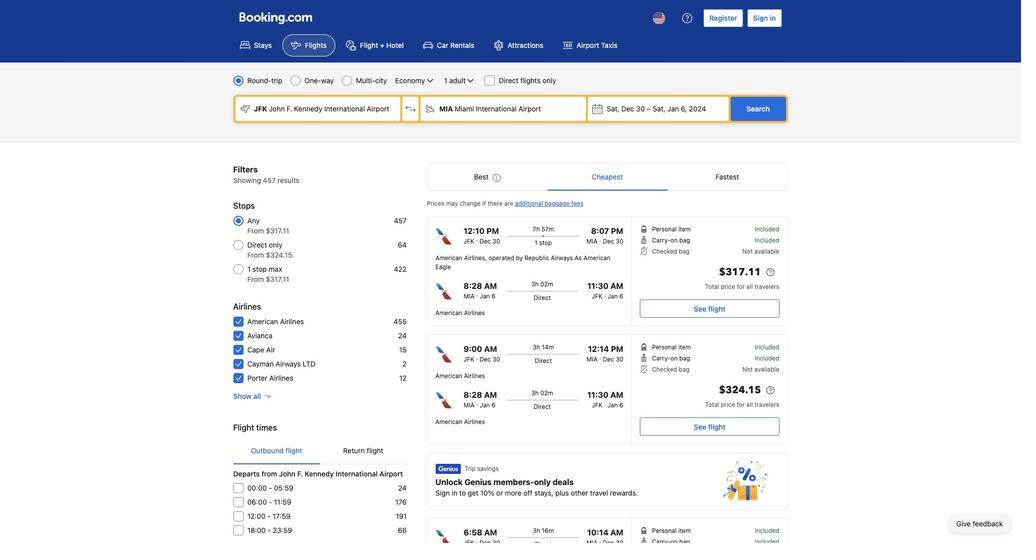 Task type: describe. For each thing, give the bounding box(es) containing it.
16m
[[542, 527, 554, 534]]

8:07 pm mia . dec 30
[[587, 226, 623, 245]]

deals
[[553, 478, 574, 487]]

american airlines up avianca
[[247, 317, 304, 326]]

6,
[[681, 104, 687, 113]]

not available for $317.11
[[743, 248, 779, 255]]

republic
[[524, 254, 549, 262]]

1 for 1 adult
[[444, 76, 447, 85]]

multi-
[[356, 76, 375, 85]]

–
[[647, 104, 651, 113]]

flights link
[[282, 34, 335, 56]]

176
[[395, 498, 407, 506]]

other
[[571, 489, 588, 497]]

sign in link
[[747, 9, 782, 27]]

register
[[709, 14, 737, 22]]

$317.11 inside $317.11 region
[[719, 265, 761, 279]]

only inside unlock genius members-only deals sign in to get 10% or more off stays, plus other travel rewards.
[[534, 478, 551, 487]]

3 included from the top
[[755, 343, 779, 351]]

24 for 176
[[398, 484, 407, 492]]

17:59
[[273, 512, 290, 520]]

return flight button
[[320, 438, 407, 464]]

available for $324.15
[[754, 366, 779, 373]]

1 adult button
[[443, 75, 477, 87]]

06:00
[[247, 498, 267, 506]]

see for $317.11
[[694, 304, 706, 313]]

additional
[[515, 200, 543, 207]]

price for $317.11
[[721, 283, 735, 290]]

total for $317.11
[[705, 283, 719, 290]]

on for $324.15
[[671, 354, 678, 362]]

30 for 9:00 am
[[492, 355, 500, 363]]

in inside unlock genius members-only deals sign in to get 10% or more off stays, plus other travel rewards.
[[452, 489, 457, 497]]

455
[[394, 317, 407, 326]]

. inside 12:10 pm jfk . dec 30
[[476, 235, 478, 243]]

457 inside filters showing 457 results
[[263, 176, 276, 185]]

1 horizontal spatial f.
[[297, 469, 303, 478]]

porter airlines
[[247, 374, 293, 382]]

00:00 - 05:59
[[247, 484, 293, 492]]

taxis
[[601, 41, 618, 49]]

0 horizontal spatial airways
[[276, 360, 301, 368]]

sat, dec 30 – sat, jan 6, 2024 button
[[588, 97, 728, 121]]

tab list for departs from john f. kennedy international airport
[[233, 438, 407, 465]]

search
[[746, 104, 770, 113]]

18:00 - 23:59
[[247, 526, 292, 534]]

airlines,
[[464, 254, 487, 262]]

air
[[266, 345, 275, 354]]

- for 18:00
[[268, 526, 271, 534]]

more
[[505, 489, 521, 497]]

register link
[[703, 9, 743, 27]]

all inside button
[[253, 392, 261, 400]]

unlock genius members-only deals sign in to get 10% or more off stays, plus other travel rewards.
[[435, 478, 638, 497]]

$324.15 region
[[640, 382, 779, 400]]

if
[[482, 200, 486, 207]]

. inside the 9:00 am jfk . dec 30
[[476, 353, 478, 361]]

prices may change if there are additional baggage fees
[[427, 200, 583, 207]]

0 vertical spatial f.
[[287, 104, 292, 113]]

total price for all travelers for $317.11
[[705, 283, 779, 290]]

mia inside 8:07 pm mia . dec 30
[[587, 237, 598, 245]]

ltd
[[303, 360, 315, 368]]

10:14 am
[[587, 528, 623, 537]]

as
[[575, 254, 582, 262]]

round-trip
[[247, 76, 282, 85]]

best
[[474, 172, 489, 181]]

personal item for $317.11
[[652, 225, 691, 233]]

0 vertical spatial kennedy
[[294, 104, 322, 113]]

travel
[[590, 489, 608, 497]]

total for $324.15
[[705, 401, 719, 408]]

american airlines, operated by republic airways as american eagle
[[435, 254, 610, 271]]

personal for $317.11
[[652, 225, 677, 233]]

personal for $324.15
[[652, 343, 677, 351]]

checked bag for $317.11
[[652, 248, 690, 255]]

carry- for $317.11
[[652, 236, 671, 244]]

30 for 8:07 pm
[[616, 237, 623, 245]]

one-
[[305, 76, 321, 85]]

filters
[[233, 165, 258, 174]]

airport down city
[[367, 104, 389, 113]]

1 stop
[[535, 239, 552, 247]]

airport down flights
[[518, 104, 541, 113]]

57m
[[541, 225, 554, 233]]

avianca
[[247, 331, 273, 340]]

0 vertical spatial john
[[269, 104, 285, 113]]

trip
[[271, 76, 282, 85]]

10%
[[480, 489, 494, 497]]

travelers for $324.15
[[755, 401, 779, 408]]

off
[[523, 489, 532, 497]]

dec for 9:00 am
[[480, 355, 491, 363]]

total price for all travelers for $324.15
[[705, 401, 779, 408]]

8:07
[[591, 226, 609, 235]]

return flight
[[343, 446, 383, 455]]

191
[[396, 512, 407, 520]]

additional baggage fees link
[[515, 200, 583, 207]]

show all button
[[229, 387, 277, 405]]

sign inside unlock genius members-only deals sign in to get 10% or more off stays, plus other travel rewards.
[[435, 489, 450, 497]]

02m for $317.11
[[540, 280, 553, 288]]

airport left taxis
[[577, 41, 599, 49]]

to
[[459, 489, 466, 497]]

- for 00:00
[[269, 484, 272, 492]]

flight for flight + hotel
[[360, 41, 378, 49]]

8:28 am mia . jan 6 for $317.11
[[464, 281, 497, 300]]

64
[[398, 241, 407, 249]]

or
[[496, 489, 503, 497]]

all for $324.15
[[746, 401, 753, 408]]

0 vertical spatial only
[[543, 76, 556, 85]]

3 item from the top
[[678, 527, 691, 534]]

operated
[[489, 254, 514, 262]]

see for $324.15
[[694, 422, 706, 431]]

filters showing 457 results
[[233, 165, 299, 185]]

only inside direct only from $324.15
[[269, 241, 282, 249]]

airlines down the 9:00 am jfk . dec 30
[[464, 372, 485, 380]]

savings
[[477, 465, 499, 472]]

carry- for $324.15
[[652, 354, 671, 362]]

12:14 pm mia . dec 30
[[587, 344, 623, 363]]

rewards.
[[610, 489, 638, 497]]

mia inside 12:14 pm mia . dec 30
[[587, 355, 598, 363]]

7h
[[533, 225, 540, 233]]

best button
[[427, 164, 547, 190]]

dec for 8:07 pm
[[603, 237, 614, 245]]

3h down 3h 14m
[[531, 389, 539, 397]]

3h 02m for $324.15
[[531, 389, 553, 397]]

3h left 16m
[[533, 527, 540, 534]]

jfk inside 12:10 pm jfk . dec 30
[[464, 237, 474, 245]]

carry-on bag for $324.15
[[652, 354, 690, 362]]

show
[[233, 392, 252, 400]]

round-
[[247, 76, 271, 85]]

fees
[[571, 200, 583, 207]]

carry-on bag for $317.11
[[652, 236, 690, 244]]

porter
[[247, 374, 267, 382]]

item for $324.15
[[678, 343, 691, 351]]

departs from john f. kennedy international airport
[[233, 469, 403, 478]]

flight + hotel
[[360, 41, 404, 49]]

from
[[262, 469, 277, 478]]

12:00
[[247, 512, 265, 520]]

06:00 - 11:59
[[247, 498, 291, 506]]

10:14
[[587, 528, 609, 537]]

hotel
[[386, 41, 404, 49]]

give feedback button
[[948, 515, 1011, 533]]

flights
[[520, 76, 541, 85]]

direct flights only
[[499, 76, 556, 85]]

airlines up 9:00
[[464, 309, 485, 317]]

from inside 1 stop max from $317.11
[[247, 275, 264, 283]]

plus
[[555, 489, 569, 497]]

18:00
[[247, 526, 266, 534]]

for for $317.11
[[737, 283, 745, 290]]

7h 57m
[[533, 225, 554, 233]]

show all
[[233, 392, 261, 400]]

1 adult
[[444, 76, 466, 85]]

. inside 8:07 pm mia . dec 30
[[599, 235, 601, 243]]

city
[[375, 76, 387, 85]]

23:59
[[273, 526, 292, 534]]

give
[[956, 519, 971, 528]]

stop for 1 stop max from $317.11
[[252, 265, 267, 273]]



Task type: locate. For each thing, give the bounding box(es) containing it.
8:28 down airlines,
[[464, 281, 482, 290]]

0 vertical spatial see
[[694, 304, 706, 313]]

2 personal item from the top
[[652, 343, 691, 351]]

total down $324.15 region
[[705, 401, 719, 408]]

dec down 8:07
[[603, 237, 614, 245]]

search button
[[730, 97, 786, 121]]

pm inside 12:10 pm jfk . dec 30
[[487, 226, 499, 235]]

2
[[402, 360, 407, 368]]

see flight button down $317.11 region
[[640, 300, 779, 318]]

2 included from the top
[[755, 236, 779, 244]]

all for $317.11
[[746, 283, 753, 290]]

flight left +
[[360, 41, 378, 49]]

international right the miami
[[476, 104, 517, 113]]

2 checked from the top
[[652, 366, 677, 373]]

adult
[[449, 76, 466, 85]]

0 vertical spatial total price for all travelers
[[705, 283, 779, 290]]

from inside direct only from $324.15
[[247, 251, 264, 259]]

results
[[278, 176, 299, 185]]

- left the 17:59
[[267, 512, 271, 520]]

sat, right the –
[[653, 104, 665, 113]]

1 price from the top
[[721, 283, 735, 290]]

stops
[[233, 201, 255, 210]]

any from $317.11
[[247, 216, 289, 235]]

checked for $324.15
[[652, 366, 677, 373]]

in right "register"
[[770, 14, 776, 22]]

1 vertical spatial tab list
[[233, 438, 407, 465]]

0 horizontal spatial in
[[452, 489, 457, 497]]

members-
[[494, 478, 534, 487]]

24 up 15
[[398, 331, 407, 340]]

flight
[[360, 41, 378, 49], [233, 423, 254, 432]]

attractions
[[508, 41, 543, 49]]

stays link
[[231, 34, 280, 56]]

24 for 15
[[398, 331, 407, 340]]

jfk inside the 9:00 am jfk . dec 30
[[464, 355, 474, 363]]

pm for $317.11
[[611, 226, 623, 235]]

only down any from $317.11 at the left
[[269, 241, 282, 249]]

1 vertical spatial for
[[737, 401, 745, 408]]

2 for from the top
[[737, 401, 745, 408]]

item for $317.11
[[678, 225, 691, 233]]

checked bag for $324.15
[[652, 366, 690, 373]]

3h 02m down 3h 14m
[[531, 389, 553, 397]]

included
[[755, 225, 779, 233], [755, 236, 779, 244], [755, 343, 779, 351], [755, 354, 779, 362], [755, 527, 779, 534]]

- for 12:00
[[267, 512, 271, 520]]

flight left the 'times'
[[233, 423, 254, 432]]

1 vertical spatial sign
[[435, 489, 450, 497]]

2 see flight button from the top
[[640, 418, 779, 436]]

0 vertical spatial 1
[[444, 76, 447, 85]]

price down $324.15 region
[[721, 401, 735, 408]]

1 vertical spatial from
[[247, 251, 264, 259]]

1 horizontal spatial flight
[[360, 41, 378, 49]]

pm inside 12:14 pm mia . dec 30
[[611, 344, 623, 353]]

on up $317.11 region
[[671, 236, 678, 244]]

30 for 12:10 pm
[[492, 237, 500, 245]]

1 vertical spatial travelers
[[755, 401, 779, 408]]

flight for flight times
[[233, 423, 254, 432]]

on for $317.11
[[671, 236, 678, 244]]

1 vertical spatial total
[[705, 401, 719, 408]]

fastest button
[[667, 164, 787, 190]]

2 see from the top
[[694, 422, 706, 431]]

1
[[444, 76, 447, 85], [535, 239, 538, 247], [247, 265, 251, 273]]

sat, left the –
[[607, 104, 619, 113]]

457
[[263, 176, 276, 185], [394, 216, 407, 225]]

price for $324.15
[[721, 401, 735, 408]]

1 see flight from the top
[[694, 304, 726, 313]]

3h 16m
[[533, 527, 554, 534]]

1 horizontal spatial 457
[[394, 216, 407, 225]]

airways left as
[[551, 254, 573, 262]]

1 item from the top
[[678, 225, 691, 233]]

12:00 - 17:59
[[247, 512, 290, 520]]

not for $324.15
[[743, 366, 753, 373]]

airlines up trip
[[464, 418, 485, 426]]

0 horizontal spatial sign
[[435, 489, 450, 497]]

3 personal from the top
[[652, 527, 677, 534]]

02m down 14m on the bottom
[[540, 389, 553, 397]]

stop down 57m
[[539, 239, 552, 247]]

2 8:28 am mia . jan 6 from the top
[[464, 390, 497, 409]]

1 vertical spatial 3h 02m
[[531, 389, 553, 397]]

2 02m from the top
[[540, 389, 553, 397]]

1 from from the top
[[247, 226, 264, 235]]

0 vertical spatial 11:30
[[587, 281, 609, 290]]

30 inside 12:14 pm mia . dec 30
[[616, 355, 623, 363]]

0 vertical spatial personal item
[[652, 225, 691, 233]]

change
[[460, 200, 481, 207]]

1 vertical spatial stop
[[252, 265, 267, 273]]

jan inside dropdown button
[[667, 104, 679, 113]]

1 vertical spatial airways
[[276, 360, 301, 368]]

flight right return
[[367, 446, 383, 455]]

2 total from the top
[[705, 401, 719, 408]]

1 vertical spatial flight
[[233, 423, 254, 432]]

9:00 am jfk . dec 30
[[464, 344, 500, 363]]

8:28 am mia . jan 6 for $324.15
[[464, 390, 497, 409]]

genius image
[[723, 461, 767, 501], [435, 464, 461, 474], [435, 464, 461, 474]]

2 8:28 from the top
[[464, 390, 482, 399]]

all down $317.11 region
[[746, 283, 753, 290]]

1 vertical spatial personal
[[652, 343, 677, 351]]

2 vertical spatial all
[[746, 401, 753, 408]]

for down $317.11 region
[[737, 283, 745, 290]]

john down trip
[[269, 104, 285, 113]]

flight for return flight button
[[367, 446, 383, 455]]

1 vertical spatial personal item
[[652, 343, 691, 351]]

from down direct only from $324.15
[[247, 275, 264, 283]]

1 not from the top
[[743, 248, 753, 255]]

see flight button down $324.15 region
[[640, 418, 779, 436]]

sat, dec 30 – sat, jan 6, 2024
[[607, 104, 706, 113]]

sign right "register"
[[753, 14, 768, 22]]

jan
[[667, 104, 679, 113], [480, 292, 490, 300], [608, 292, 618, 300], [480, 401, 490, 409], [608, 401, 618, 409]]

stop inside 1 stop max from $317.11
[[252, 265, 267, 273]]

1 vertical spatial see flight
[[694, 422, 726, 431]]

airways
[[551, 254, 573, 262], [276, 360, 301, 368]]

tab list up the 'departs from john f. kennedy international airport'
[[233, 438, 407, 465]]

cayman
[[247, 360, 274, 368]]

only right flights
[[543, 76, 556, 85]]

1 stop max from $317.11
[[247, 265, 289, 283]]

tab list containing best
[[427, 164, 787, 191]]

02m down republic
[[540, 280, 553, 288]]

2 not available from the top
[[743, 366, 779, 373]]

1 sat, from the left
[[607, 104, 619, 113]]

8:28 down the 9:00 am jfk . dec 30
[[464, 390, 482, 399]]

1 checked from the top
[[652, 248, 677, 255]]

see flight down $317.11 region
[[694, 304, 726, 313]]

0 vertical spatial carry-on bag
[[652, 236, 690, 244]]

2 vertical spatial from
[[247, 275, 264, 283]]

pm right 8:07
[[611, 226, 623, 235]]

1 inside 1 stop max from $317.11
[[247, 265, 251, 273]]

dec inside 12:10 pm jfk . dec 30
[[480, 237, 491, 245]]

0 vertical spatial 02m
[[540, 280, 553, 288]]

kennedy
[[294, 104, 322, 113], [305, 469, 334, 478]]

tab list up fees
[[427, 164, 787, 191]]

attractions link
[[485, 34, 552, 56]]

1 horizontal spatial in
[[770, 14, 776, 22]]

all down $324.15 region
[[746, 401, 753, 408]]

11:30 am jfk . jan 6
[[587, 281, 623, 300], [587, 390, 623, 409]]

1 left max
[[247, 265, 251, 273]]

flight for see flight button for $324.15
[[708, 422, 726, 431]]

2 24 from the top
[[398, 484, 407, 492]]

1 total from the top
[[705, 283, 719, 290]]

1 vertical spatial price
[[721, 401, 735, 408]]

1 travelers from the top
[[755, 283, 779, 290]]

tab list for prices may change if there are
[[427, 164, 787, 191]]

3h left 14m on the bottom
[[533, 343, 540, 351]]

0 vertical spatial 3h 02m
[[531, 280, 553, 288]]

1 see from the top
[[694, 304, 706, 313]]

3 from from the top
[[247, 275, 264, 283]]

flight right outbound
[[285, 446, 302, 455]]

- left '11:59'
[[269, 498, 272, 506]]

for for $324.15
[[737, 401, 745, 408]]

checked for $317.11
[[652, 248, 677, 255]]

one-way
[[305, 76, 334, 85]]

0 vertical spatial travelers
[[755, 283, 779, 290]]

0 vertical spatial sign
[[753, 14, 768, 22]]

1 24 from the top
[[398, 331, 407, 340]]

24
[[398, 331, 407, 340], [398, 484, 407, 492]]

there
[[488, 200, 503, 207]]

international down return
[[336, 469, 378, 478]]

checked bag
[[652, 248, 690, 255], [652, 366, 690, 373]]

0 vertical spatial stop
[[539, 239, 552, 247]]

8:28 am mia . jan 6 down airlines,
[[464, 281, 497, 300]]

2 3h 02m from the top
[[531, 389, 553, 397]]

1 vertical spatial 11:30
[[587, 390, 609, 399]]

1 vertical spatial kennedy
[[305, 469, 334, 478]]

1 8:28 am mia . jan 6 from the top
[[464, 281, 497, 300]]

dec for 12:10 pm
[[480, 237, 491, 245]]

457 up 64
[[394, 216, 407, 225]]

1 horizontal spatial 1
[[444, 76, 447, 85]]

flight down $317.11 region
[[708, 304, 726, 313]]

see down $317.11 region
[[694, 304, 706, 313]]

1 horizontal spatial sign
[[753, 14, 768, 22]]

not up $324.15 region
[[743, 366, 753, 373]]

tab list containing outbound flight
[[233, 438, 407, 465]]

1 vertical spatial 457
[[394, 216, 407, 225]]

1 horizontal spatial $324.15
[[719, 383, 761, 397]]

1 not available from the top
[[743, 248, 779, 255]]

0 vertical spatial 8:28 am mia . jan 6
[[464, 281, 497, 300]]

0 vertical spatial from
[[247, 226, 264, 235]]

30
[[636, 104, 645, 113], [492, 237, 500, 245], [616, 237, 623, 245], [492, 355, 500, 363], [616, 355, 623, 363]]

02m for $324.15
[[540, 389, 553, 397]]

1 carry-on bag from the top
[[652, 236, 690, 244]]

1 3h 02m from the top
[[531, 280, 553, 288]]

checked bag up $317.11 region
[[652, 248, 690, 255]]

american airlines up 9:00
[[435, 309, 485, 317]]

0 vertical spatial see flight
[[694, 304, 726, 313]]

booking.com logo image
[[239, 12, 312, 24], [239, 12, 312, 24]]

30 inside the 9:00 am jfk . dec 30
[[492, 355, 500, 363]]

in left to
[[452, 489, 457, 497]]

- right 18:00
[[268, 526, 271, 534]]

stays
[[254, 41, 272, 49]]

checked up $324.15 region
[[652, 366, 677, 373]]

0 horizontal spatial $324.15
[[266, 251, 292, 259]]

2 11:30 am jfk . jan 6 from the top
[[587, 390, 623, 409]]

pm
[[487, 226, 499, 235], [611, 226, 623, 235], [611, 344, 623, 353]]

+
[[380, 41, 384, 49]]

11:30 for $317.11
[[587, 281, 609, 290]]

flight for $317.11 see flight button
[[708, 304, 726, 313]]

travelers for $317.11
[[755, 283, 779, 290]]

stop left max
[[252, 265, 267, 273]]

dec inside the 9:00 am jfk . dec 30
[[480, 355, 491, 363]]

14m
[[542, 343, 554, 351]]

american airlines up trip
[[435, 418, 485, 426]]

f.
[[287, 104, 292, 113], [297, 469, 303, 478]]

2 on from the top
[[671, 354, 678, 362]]

1 carry- from the top
[[652, 236, 671, 244]]

2 item from the top
[[678, 343, 691, 351]]

john up 05:59
[[279, 469, 295, 478]]

pm inside 8:07 pm mia . dec 30
[[611, 226, 623, 235]]

457 left results in the left top of the page
[[263, 176, 276, 185]]

0 vertical spatial available
[[754, 248, 779, 255]]

showing
[[233, 176, 261, 185]]

from inside any from $317.11
[[247, 226, 264, 235]]

outbound flight button
[[233, 438, 320, 464]]

airways left ltd
[[276, 360, 301, 368]]

checked bag up $324.15 region
[[652, 366, 690, 373]]

1 on from the top
[[671, 236, 678, 244]]

11:30 am jfk . jan 6 for $317.11
[[587, 281, 623, 300]]

2 personal from the top
[[652, 343, 677, 351]]

from up 1 stop max from $317.11
[[247, 251, 264, 259]]

2 from from the top
[[247, 251, 264, 259]]

1 left adult on the left of the page
[[444, 76, 447, 85]]

2 price from the top
[[721, 401, 735, 408]]

kennedy down outbound flight button
[[305, 469, 334, 478]]

dec inside dropdown button
[[621, 104, 634, 113]]

jfk john f. kennedy international airport
[[254, 104, 389, 113]]

airlines down "cayman airways ltd" at the bottom of page
[[269, 374, 293, 382]]

john
[[269, 104, 285, 113], [279, 469, 295, 478]]

sign down unlock
[[435, 489, 450, 497]]

see flight button for $317.11
[[640, 300, 779, 318]]

1 vertical spatial total price for all travelers
[[705, 401, 779, 408]]

1 vertical spatial checked
[[652, 366, 677, 373]]

1 vertical spatial on
[[671, 354, 678, 362]]

30 for 12:14 pm
[[616, 355, 623, 363]]

1 inside popup button
[[444, 76, 447, 85]]

see flight down $324.15 region
[[694, 422, 726, 431]]

1 vertical spatial not available
[[743, 366, 779, 373]]

3h 02m for $317.11
[[531, 280, 553, 288]]

1 personal item from the top
[[652, 225, 691, 233]]

1 horizontal spatial stop
[[539, 239, 552, 247]]

5 included from the top
[[755, 527, 779, 534]]

get
[[468, 489, 478, 497]]

dec for 12:14 pm
[[603, 355, 614, 363]]

see flight button
[[640, 300, 779, 318], [640, 418, 779, 436]]

dec down 12:10
[[480, 237, 491, 245]]

2 vertical spatial 1
[[247, 265, 251, 273]]

0 vertical spatial 457
[[263, 176, 276, 185]]

best image
[[493, 174, 501, 182], [493, 174, 501, 182]]

mia miami international airport
[[439, 104, 541, 113]]

see down $324.15 region
[[694, 422, 706, 431]]

1 vertical spatial 24
[[398, 484, 407, 492]]

1 for 1 stop
[[535, 239, 538, 247]]

0 vertical spatial all
[[746, 283, 753, 290]]

0 horizontal spatial f.
[[287, 104, 292, 113]]

from down the any
[[247, 226, 264, 235]]

departs
[[233, 469, 260, 478]]

$324.15 inside direct only from $324.15
[[266, 251, 292, 259]]

2 carry- from the top
[[652, 354, 671, 362]]

3h down american airlines, operated by republic airways as american eagle
[[531, 280, 539, 288]]

0 vertical spatial on
[[671, 236, 678, 244]]

1 11:30 am jfk . jan 6 from the top
[[587, 281, 623, 300]]

2 travelers from the top
[[755, 401, 779, 408]]

airlines up "cayman airways ltd" at the bottom of page
[[280, 317, 304, 326]]

2 11:30 from the top
[[587, 390, 609, 399]]

24 up 176
[[398, 484, 407, 492]]

1 vertical spatial item
[[678, 343, 691, 351]]

2 carry-on bag from the top
[[652, 354, 690, 362]]

2 vertical spatial only
[[534, 478, 551, 487]]

0 vertical spatial airways
[[551, 254, 573, 262]]

1 down 7h
[[535, 239, 538, 247]]

0 vertical spatial personal
[[652, 225, 677, 233]]

flight for outbound flight button
[[285, 446, 302, 455]]

1 available from the top
[[754, 248, 779, 255]]

30 inside 12:10 pm jfk . dec 30
[[492, 237, 500, 245]]

airways inside american airlines, operated by republic airways as american eagle
[[551, 254, 573, 262]]

6:58
[[464, 528, 482, 537]]

for
[[737, 283, 745, 290], [737, 401, 745, 408]]

total down $317.11 region
[[705, 283, 719, 290]]

4 included from the top
[[755, 354, 779, 362]]

flight
[[708, 304, 726, 313], [708, 422, 726, 431], [285, 446, 302, 455], [367, 446, 383, 455]]

11:30
[[587, 281, 609, 290], [587, 390, 609, 399]]

pm right 12:10
[[487, 226, 499, 235]]

0 horizontal spatial stop
[[252, 265, 267, 273]]

not up $317.11 region
[[743, 248, 753, 255]]

8:28 for $317.11
[[464, 281, 482, 290]]

0 vertical spatial item
[[678, 225, 691, 233]]

2 vertical spatial personal
[[652, 527, 677, 534]]

stop for 1 stop
[[539, 239, 552, 247]]

0 vertical spatial 24
[[398, 331, 407, 340]]

stop
[[539, 239, 552, 247], [252, 265, 267, 273]]

not for $317.11
[[743, 248, 753, 255]]

only up stays,
[[534, 478, 551, 487]]

1 see flight button from the top
[[640, 300, 779, 318]]

3h 02m down republic
[[531, 280, 553, 288]]

1 vertical spatial 11:30 am jfk . jan 6
[[587, 390, 623, 409]]

am inside the 9:00 am jfk . dec 30
[[484, 344, 497, 353]]

30 inside sat, dec 30 – sat, jan 6, 2024 dropdown button
[[636, 104, 645, 113]]

pm for $324.15
[[611, 344, 623, 353]]

tab list
[[427, 164, 787, 191], [233, 438, 407, 465]]

eagle
[[435, 263, 451, 271]]

1 horizontal spatial sat,
[[653, 104, 665, 113]]

dec left the –
[[621, 104, 634, 113]]

dec inside 8:07 pm mia . dec 30
[[603, 237, 614, 245]]

american airlines down 9:00
[[435, 372, 485, 380]]

personal item for $324.15
[[652, 343, 691, 351]]

1 total price for all travelers from the top
[[705, 283, 779, 290]]

see flight for $324.15
[[694, 422, 726, 431]]

15
[[399, 345, 407, 354]]

airport up 176
[[380, 469, 403, 478]]

direct inside direct only from $324.15
[[247, 241, 267, 249]]

fastest
[[716, 172, 739, 181]]

0 vertical spatial total
[[705, 283, 719, 290]]

1 vertical spatial 02m
[[540, 389, 553, 397]]

flight down $324.15 region
[[708, 422, 726, 431]]

0 vertical spatial checked
[[652, 248, 677, 255]]

1 vertical spatial 1
[[535, 239, 538, 247]]

personal
[[652, 225, 677, 233], [652, 343, 677, 351], [652, 527, 677, 534]]

outbound
[[251, 446, 284, 455]]

for down $324.15 region
[[737, 401, 745, 408]]

1 for from the top
[[737, 283, 745, 290]]

2 sat, from the left
[[653, 104, 665, 113]]

airport taxis link
[[554, 34, 626, 56]]

1 vertical spatial 8:28 am mia . jan 6
[[464, 390, 497, 409]]

1 included from the top
[[755, 225, 779, 233]]

2 total price for all travelers from the top
[[705, 401, 779, 408]]

1 vertical spatial carry-
[[652, 354, 671, 362]]

1 vertical spatial not
[[743, 366, 753, 373]]

. inside 12:14 pm mia . dec 30
[[599, 353, 601, 361]]

$317.11 inside any from $317.11
[[266, 226, 289, 235]]

bag
[[679, 236, 690, 244], [679, 248, 690, 255], [679, 354, 690, 362], [679, 366, 690, 373]]

not available for $324.15
[[743, 366, 779, 373]]

0 vertical spatial 8:28
[[464, 281, 482, 290]]

1 vertical spatial f.
[[297, 469, 303, 478]]

available for $317.11
[[754, 248, 779, 255]]

1 vertical spatial in
[[452, 489, 457, 497]]

0 vertical spatial not available
[[743, 248, 779, 255]]

price down $317.11 region
[[721, 283, 735, 290]]

3 personal item from the top
[[652, 527, 691, 534]]

$317.11 region
[[640, 264, 779, 282]]

travelers
[[755, 283, 779, 290], [755, 401, 779, 408]]

- for 06:00
[[269, 498, 272, 506]]

1 horizontal spatial tab list
[[427, 164, 787, 191]]

12
[[399, 374, 407, 382]]

2 available from the top
[[754, 366, 779, 373]]

see flight button for $324.15
[[640, 418, 779, 436]]

1 vertical spatial $324.15
[[719, 383, 761, 397]]

dec down 9:00
[[480, 355, 491, 363]]

02m
[[540, 280, 553, 288], [540, 389, 553, 397]]

all right show
[[253, 392, 261, 400]]

on
[[671, 236, 678, 244], [671, 354, 678, 362]]

checked up $317.11 region
[[652, 248, 677, 255]]

sign in
[[753, 14, 776, 22]]

1 vertical spatial only
[[269, 241, 282, 249]]

1 02m from the top
[[540, 280, 553, 288]]

11:30 for $324.15
[[587, 390, 609, 399]]

0 horizontal spatial 1
[[247, 265, 251, 273]]

$317.11 inside 1 stop max from $317.11
[[266, 275, 289, 283]]

0 vertical spatial for
[[737, 283, 745, 290]]

11:30 am jfk . jan 6 for $324.15
[[587, 390, 623, 409]]

30 inside 8:07 pm mia . dec 30
[[616, 237, 623, 245]]

0 vertical spatial tab list
[[427, 164, 787, 191]]

1 vertical spatial checked bag
[[652, 366, 690, 373]]

on up $324.15 region
[[671, 354, 678, 362]]

total price for all travelers down $317.11 region
[[705, 283, 779, 290]]

1 11:30 from the top
[[587, 281, 609, 290]]

$324.15 inside region
[[719, 383, 761, 397]]

trip
[[465, 465, 476, 472]]

8:28 for $324.15
[[464, 390, 482, 399]]

0 vertical spatial not
[[743, 248, 753, 255]]

0 vertical spatial in
[[770, 14, 776, 22]]

0 vertical spatial checked bag
[[652, 248, 690, 255]]

international down way
[[324, 104, 365, 113]]

1 personal from the top
[[652, 225, 677, 233]]

1 8:28 from the top
[[464, 281, 482, 290]]

see flight
[[694, 304, 726, 313], [694, 422, 726, 431]]

1 vertical spatial john
[[279, 469, 295, 478]]

kennedy down one-
[[294, 104, 322, 113]]

0 vertical spatial 11:30 am jfk . jan 6
[[587, 281, 623, 300]]

pm right '12:14'
[[611, 344, 623, 353]]

times
[[256, 423, 277, 432]]

1 vertical spatial all
[[253, 392, 261, 400]]

0 horizontal spatial tab list
[[233, 438, 407, 465]]

1 vertical spatial 8:28
[[464, 390, 482, 399]]

2024
[[689, 104, 706, 113]]

0 horizontal spatial sat,
[[607, 104, 619, 113]]

dec inside 12:14 pm mia . dec 30
[[603, 355, 614, 363]]

total price for all travelers down $324.15 region
[[705, 401, 779, 408]]

.
[[476, 235, 478, 243], [599, 235, 601, 243], [476, 290, 478, 298], [604, 290, 606, 298], [476, 353, 478, 361], [599, 353, 601, 361], [476, 399, 478, 407], [604, 399, 606, 407]]

0 vertical spatial see flight button
[[640, 300, 779, 318]]

1 checked bag from the top
[[652, 248, 690, 255]]

2 not from the top
[[743, 366, 753, 373]]

see flight for $317.11
[[694, 304, 726, 313]]

8:28 am mia . jan 6 down the 9:00 am jfk . dec 30
[[464, 390, 497, 409]]

outbound flight
[[251, 446, 302, 455]]

cayman airways ltd
[[247, 360, 315, 368]]

airlines up avianca
[[233, 302, 261, 311]]

- right 00:00
[[269, 484, 272, 492]]

american airlines
[[435, 309, 485, 317], [247, 317, 304, 326], [435, 372, 485, 380], [435, 418, 485, 426]]

dec down '12:14'
[[603, 355, 614, 363]]

1 vertical spatial carry-on bag
[[652, 354, 690, 362]]

2 checked bag from the top
[[652, 366, 690, 373]]

2 vertical spatial personal item
[[652, 527, 691, 534]]

2 see flight from the top
[[694, 422, 726, 431]]



Task type: vqa. For each thing, say whether or not it's contained in the screenshot.
top Not
yes



